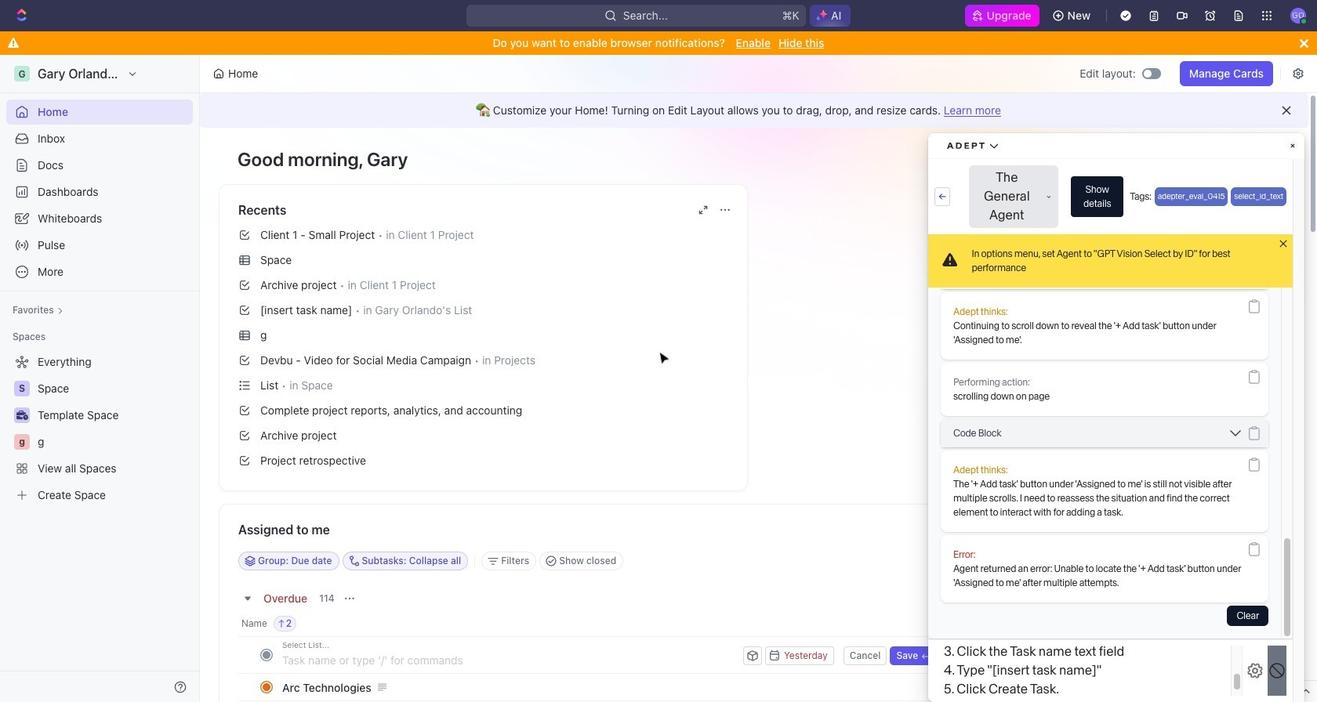 Task type: locate. For each thing, give the bounding box(es) containing it.
alert
[[200, 93, 1309, 128]]

business time image
[[16, 411, 28, 420]]

sidebar navigation
[[0, 55, 203, 703]]

tree inside sidebar navigation
[[6, 350, 193, 508]]

Task name or type '/' for commands text field
[[282, 648, 740, 673]]

tree
[[6, 350, 193, 508]]



Task type: describe. For each thing, give the bounding box(es) containing it.
Search tasks... text field
[[1052, 550, 1208, 573]]

gary orlando's workspace, , element
[[14, 66, 30, 82]]

space, , element
[[14, 381, 30, 397]]

g, , element
[[14, 434, 30, 450]]



Task type: vqa. For each thing, say whether or not it's contained in the screenshot.
g, , element
yes



